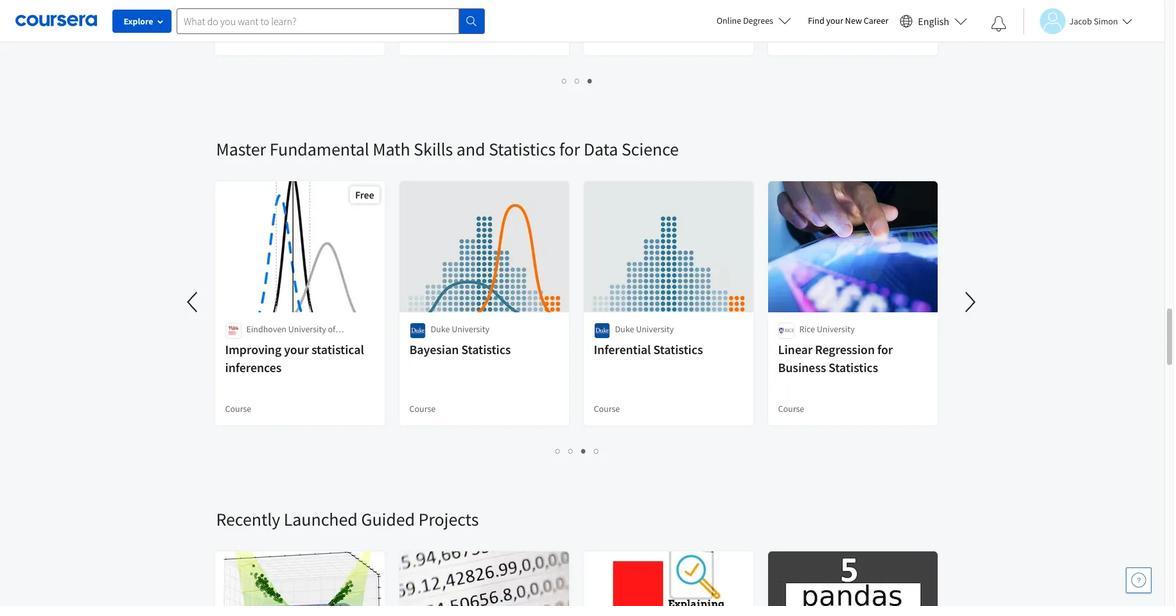 Task type: describe. For each thing, give the bounding box(es) containing it.
new
[[846, 15, 863, 26]]

master fundamental math skills and statistics for data science link
[[216, 138, 679, 161]]

projects
[[419, 508, 479, 531]]

previous slide image
[[178, 287, 209, 318]]

university for bayesian
[[452, 323, 490, 335]]

4 course link from the left
[[767, 0, 939, 57]]

statistical
[[312, 341, 364, 357]]

technology
[[246, 336, 290, 348]]

master fundamental math skills and statistics for data science carousel element
[[178, 99, 986, 469]]

4 button
[[591, 443, 604, 458]]

english
[[919, 14, 950, 27]]

guided
[[361, 508, 415, 531]]

eindhoven
[[246, 323, 287, 335]]

online
[[717, 15, 742, 26]]

regression
[[816, 341, 875, 357]]

english button
[[896, 0, 973, 42]]

1 button for bottommost 2 button
[[552, 443, 565, 458]]

1 horizontal spatial 2
[[575, 75, 580, 87]]

What do you want to learn? text field
[[177, 8, 460, 34]]

launched
[[284, 508, 358, 531]]

introduction to microsoft excel guided project by coursera project network, image
[[399, 551, 570, 606]]

show notifications image
[[992, 16, 1007, 31]]

0 vertical spatial 2 button
[[571, 73, 584, 88]]

0 vertical spatial 1
[[562, 75, 568, 87]]

find your new career
[[809, 15, 889, 26]]

bayesian statistics
[[410, 341, 511, 357]]

1 inside master fundamental math skills and statistics for data science carousel element
[[556, 445, 561, 457]]

3 course link from the left
[[583, 0, 755, 57]]

recently
[[216, 508, 280, 531]]

1 button for the topmost 2 button
[[559, 73, 571, 88]]

rice university
[[800, 323, 855, 335]]

explore
[[124, 15, 153, 27]]

3 for the topmost 2 button
[[588, 75, 593, 87]]

1 list from the top
[[216, 73, 939, 88]]

duke for inferential
[[615, 323, 635, 335]]

inferential
[[594, 341, 651, 357]]

inferential statistics
[[594, 341, 703, 357]]

3 button for bottommost 2 button
[[578, 443, 591, 458]]

bayesian
[[410, 341, 459, 357]]

jacob simon button
[[1024, 8, 1133, 34]]

master
[[216, 138, 266, 161]]

explore button
[[112, 10, 172, 33]]

online degrees
[[717, 15, 774, 26]]

jacob simon
[[1070, 15, 1119, 27]]

duke for bayesian
[[431, 323, 450, 335]]

statistics inside the linear regression for business statistics
[[829, 359, 879, 375]]

3 for bottommost 2 button
[[582, 445, 587, 457]]



Task type: locate. For each thing, give the bounding box(es) containing it.
your for improving
[[284, 341, 309, 357]]

university
[[288, 323, 326, 335], [452, 323, 490, 335], [636, 323, 674, 335], [817, 323, 855, 335]]

duke university up 'bayesian statistics'
[[431, 323, 490, 335]]

0 horizontal spatial 2
[[569, 445, 574, 457]]

2 course link from the left
[[398, 0, 570, 57]]

of
[[328, 323, 336, 335]]

university up inferential statistics
[[636, 323, 674, 335]]

0 vertical spatial for
[[560, 138, 580, 161]]

1 horizontal spatial your
[[827, 15, 844, 26]]

0 vertical spatial 2
[[575, 75, 580, 87]]

explaining machine learning models guided project by coursera project network, image
[[584, 551, 754, 606]]

1 vertical spatial 2
[[569, 445, 574, 457]]

degrees
[[744, 15, 774, 26]]

coursera image
[[15, 10, 97, 31]]

science
[[622, 138, 679, 161]]

1 course link from the left
[[214, 0, 386, 57]]

3 button for the topmost 2 button
[[584, 73, 597, 88]]

statistics right inferential
[[654, 341, 703, 357]]

4 university from the left
[[817, 323, 855, 335]]

duke
[[431, 323, 450, 335], [615, 323, 635, 335]]

free
[[355, 188, 374, 201]]

1 duke university image from the left
[[410, 323, 426, 339]]

data
[[584, 138, 618, 161]]

mastering data analysis with pandas: learning path part 5 guided project by coursera project network, image
[[768, 551, 939, 606]]

duke university image up bayesian
[[410, 323, 426, 339]]

linear regression for business statistics
[[779, 341, 894, 375]]

recently launched guided projects carousel element
[[210, 469, 1175, 606]]

0 vertical spatial your
[[827, 15, 844, 26]]

next slide image
[[955, 287, 986, 318]]

1 horizontal spatial 1
[[562, 75, 568, 87]]

statistics
[[489, 138, 556, 161], [462, 341, 511, 357], [654, 341, 703, 357], [829, 359, 879, 375]]

1 vertical spatial 1 button
[[552, 443, 565, 458]]

2 university from the left
[[452, 323, 490, 335]]

1 duke university from the left
[[431, 323, 490, 335]]

4
[[595, 445, 600, 457]]

statistics right bayesian
[[462, 341, 511, 357]]

1 button
[[559, 73, 571, 88], [552, 443, 565, 458]]

improving your statistical inferences
[[225, 341, 364, 375]]

0 vertical spatial 3 button
[[584, 73, 597, 88]]

help center image
[[1132, 573, 1147, 588]]

eindhoven university of technology image
[[225, 323, 241, 339]]

your inside improving your statistical inferences
[[284, 341, 309, 357]]

math
[[373, 138, 410, 161]]

duke university up inferential statistics
[[615, 323, 674, 335]]

1 vertical spatial 3
[[582, 445, 587, 457]]

0 vertical spatial 3
[[588, 75, 593, 87]]

university inside eindhoven university of technology
[[288, 323, 326, 335]]

2 inside master fundamental math skills and statistics for data science carousel element
[[569, 445, 574, 457]]

eindhoven university of technology
[[246, 323, 336, 348]]

non linear svm classification -using sckit learn guided project by coursera project network, image
[[215, 551, 385, 606]]

your right "find"
[[827, 15, 844, 26]]

fundamental
[[270, 138, 369, 161]]

master fundamental math skills and statistics for data science
[[216, 138, 679, 161]]

3 inside master fundamental math skills and statistics for data science carousel element
[[582, 445, 587, 457]]

and
[[457, 138, 486, 161]]

0 horizontal spatial for
[[560, 138, 580, 161]]

1 vertical spatial 3 button
[[578, 443, 591, 458]]

duke up bayesian
[[431, 323, 450, 335]]

None search field
[[177, 8, 485, 34]]

1 horizontal spatial duke university image
[[594, 323, 610, 339]]

for left data
[[560, 138, 580, 161]]

statistics down regression
[[829, 359, 879, 375]]

1 vertical spatial list
[[216, 443, 939, 458]]

0 vertical spatial 1 button
[[559, 73, 571, 88]]

1 horizontal spatial duke
[[615, 323, 635, 335]]

duke university for inferential
[[615, 323, 674, 335]]

jacob
[[1070, 15, 1093, 27]]

for right regression
[[878, 341, 894, 357]]

duke university image
[[410, 323, 426, 339], [594, 323, 610, 339]]

1 vertical spatial 1
[[556, 445, 561, 457]]

3 button
[[584, 73, 597, 88], [578, 443, 591, 458]]

1 university from the left
[[288, 323, 326, 335]]

university for improving
[[288, 323, 326, 335]]

duke university for bayesian
[[431, 323, 490, 335]]

simon
[[1095, 15, 1119, 27]]

linear
[[779, 341, 813, 357]]

0 horizontal spatial duke university
[[431, 323, 490, 335]]

your down eindhoven
[[284, 341, 309, 357]]

university up 'bayesian statistics'
[[452, 323, 490, 335]]

0 horizontal spatial 1
[[556, 445, 561, 457]]

university for inferential
[[636, 323, 674, 335]]

list inside master fundamental math skills and statistics for data science carousel element
[[216, 443, 939, 458]]

improving
[[225, 341, 282, 357]]

find your new career link
[[802, 13, 896, 29]]

1 horizontal spatial duke university
[[615, 323, 674, 335]]

recently launched guided projects
[[216, 508, 479, 531]]

2 duke university image from the left
[[594, 323, 610, 339]]

1 horizontal spatial for
[[878, 341, 894, 357]]

0 horizontal spatial duke university image
[[410, 323, 426, 339]]

course link
[[214, 0, 386, 57], [398, 0, 570, 57], [583, 0, 755, 57], [767, 0, 939, 57]]

1 horizontal spatial 3
[[588, 75, 593, 87]]

statistics right and
[[489, 138, 556, 161]]

duke university
[[431, 323, 490, 335], [615, 323, 674, 335]]

for
[[560, 138, 580, 161], [878, 341, 894, 357]]

course
[[225, 33, 252, 44], [410, 33, 436, 44], [594, 33, 620, 44], [779, 33, 805, 44], [225, 403, 252, 415], [410, 403, 436, 415], [594, 403, 620, 415], [779, 403, 805, 415]]

1 vertical spatial your
[[284, 341, 309, 357]]

rice university image
[[779, 323, 795, 339]]

2 duke university from the left
[[615, 323, 674, 335]]

1 vertical spatial 2 button
[[565, 443, 578, 458]]

1
[[562, 75, 568, 87], [556, 445, 561, 457]]

university up regression
[[817, 323, 855, 335]]

duke up inferential
[[615, 323, 635, 335]]

find
[[809, 15, 825, 26]]

2 button
[[571, 73, 584, 88], [565, 443, 578, 458]]

0 horizontal spatial your
[[284, 341, 309, 357]]

list
[[216, 73, 939, 88], [216, 443, 939, 458]]

your for find
[[827, 15, 844, 26]]

2
[[575, 75, 580, 87], [569, 445, 574, 457]]

3 button inside master fundamental math skills and statistics for data science carousel element
[[578, 443, 591, 458]]

rice
[[800, 323, 816, 335]]

3 university from the left
[[636, 323, 674, 335]]

0 horizontal spatial 3
[[582, 445, 587, 457]]

1 duke from the left
[[431, 323, 450, 335]]

business
[[779, 359, 827, 375]]

inferences
[[225, 359, 282, 375]]

0 vertical spatial list
[[216, 73, 939, 88]]

duke university image up inferential
[[594, 323, 610, 339]]

3
[[588, 75, 593, 87], [582, 445, 587, 457]]

1 vertical spatial for
[[878, 341, 894, 357]]

university for linear
[[817, 323, 855, 335]]

2 list from the top
[[216, 443, 939, 458]]

university left of
[[288, 323, 326, 335]]

2 duke from the left
[[615, 323, 635, 335]]

skills
[[414, 138, 453, 161]]

career
[[864, 15, 889, 26]]

duke university image for bayesian
[[410, 323, 426, 339]]

0 horizontal spatial duke
[[431, 323, 450, 335]]

chevron down image
[[49, 19, 58, 28]]

for inside the linear regression for business statistics
[[878, 341, 894, 357]]

your
[[827, 15, 844, 26], [284, 341, 309, 357]]

duke university image for inferential
[[594, 323, 610, 339]]

online degrees button
[[707, 6, 802, 35]]



Task type: vqa. For each thing, say whether or not it's contained in the screenshot.
3
yes



